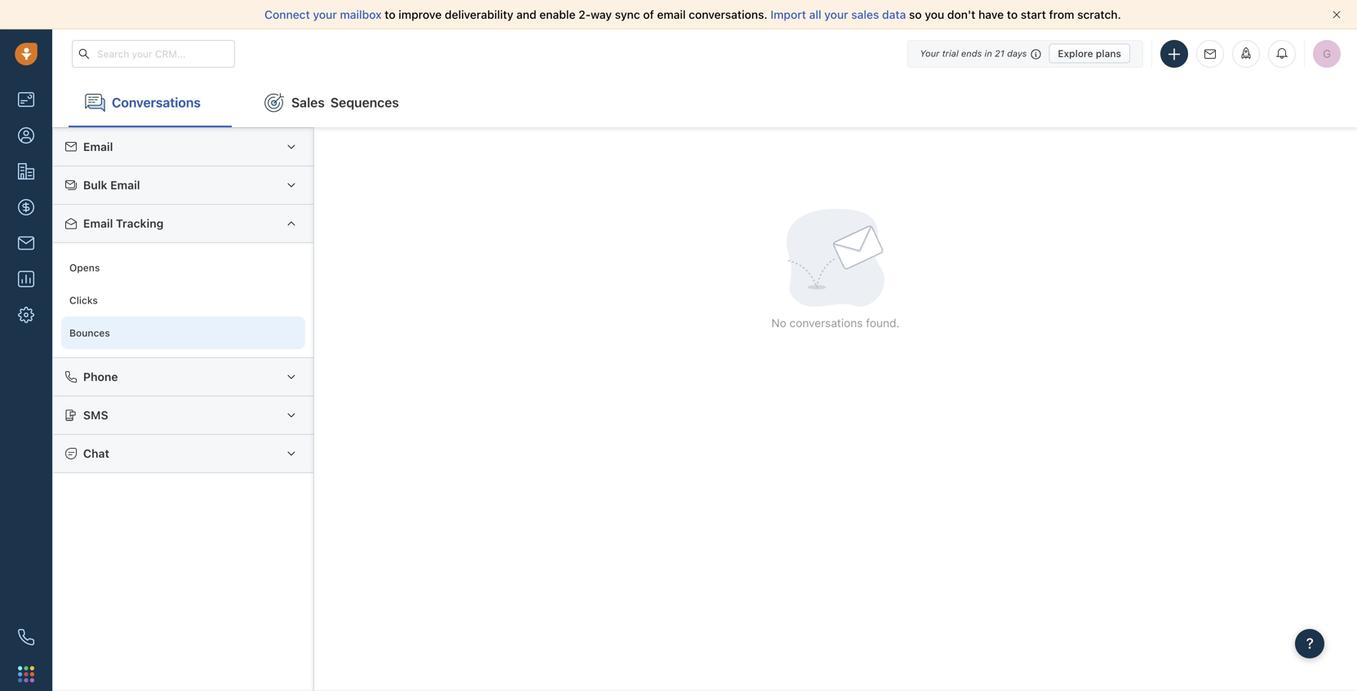 Task type: describe. For each thing, give the bounding box(es) containing it.
phone
[[83, 370, 118, 384]]

explore
[[1058, 48, 1094, 59]]

21
[[995, 48, 1005, 59]]

sales sequences
[[291, 95, 399, 110]]

email tracking
[[83, 217, 164, 230]]

conversations link
[[69, 78, 232, 127]]

plans
[[1096, 48, 1122, 59]]

freshworks switcher image
[[18, 666, 34, 683]]

clicks
[[69, 295, 98, 306]]

sales sequences link
[[248, 78, 415, 127]]

deliverability
[[445, 8, 514, 21]]

phone image
[[18, 629, 34, 646]]

connect your mailbox to improve deliverability and enable 2-way sync of email conversations. import all your sales data so you don't have to start from scratch.
[[265, 8, 1122, 21]]

1 to from the left
[[385, 8, 396, 21]]

import all your sales data link
[[771, 8, 909, 21]]

email
[[657, 8, 686, 21]]

your trial ends in 21 days
[[920, 48, 1027, 59]]

sales
[[291, 95, 325, 110]]

opens link
[[61, 251, 305, 284]]

what's new image
[[1241, 47, 1252, 59]]

enable
[[540, 8, 576, 21]]

connect your mailbox link
[[265, 8, 385, 21]]

found.
[[866, 316, 900, 330]]

conversations.
[[689, 8, 768, 21]]

improve
[[399, 8, 442, 21]]

clicks link
[[61, 284, 305, 317]]

sequences
[[331, 95, 399, 110]]

connect
[[265, 8, 310, 21]]

in
[[985, 48, 993, 59]]

all
[[810, 8, 822, 21]]

explore plans link
[[1049, 44, 1131, 63]]

explore plans
[[1058, 48, 1122, 59]]

no
[[772, 316, 787, 330]]

1 vertical spatial email
[[110, 178, 140, 192]]

phone element
[[10, 621, 42, 654]]

you
[[925, 8, 945, 21]]

bounces
[[69, 327, 110, 339]]

trial
[[943, 48, 959, 59]]

tab list containing conversations
[[52, 78, 1358, 127]]

start
[[1021, 8, 1046, 21]]

mailbox
[[340, 8, 382, 21]]

from
[[1049, 8, 1075, 21]]



Task type: locate. For each thing, give the bounding box(es) containing it.
2-
[[579, 8, 591, 21]]

0 horizontal spatial your
[[313, 8, 337, 21]]

your
[[920, 48, 940, 59]]

sync
[[615, 8, 640, 21]]

conversations
[[112, 95, 201, 110]]

import
[[771, 8, 807, 21]]

don't
[[948, 8, 976, 21]]

Search your CRM... text field
[[72, 40, 235, 68]]

to right mailbox
[[385, 8, 396, 21]]

so
[[909, 8, 922, 21]]

close image
[[1333, 11, 1341, 19]]

opens
[[69, 262, 100, 273]]

your
[[313, 8, 337, 21], [825, 8, 849, 21]]

tab list
[[52, 78, 1358, 127]]

1 horizontal spatial to
[[1007, 8, 1018, 21]]

0 horizontal spatial to
[[385, 8, 396, 21]]

2 vertical spatial email
[[83, 217, 113, 230]]

data
[[882, 8, 906, 21]]

and
[[517, 8, 537, 21]]

sms
[[83, 409, 108, 422]]

email right bulk
[[110, 178, 140, 192]]

chat
[[83, 447, 109, 460]]

tracking
[[116, 217, 164, 230]]

email up bulk
[[83, 140, 113, 153]]

no conversations found.
[[772, 316, 900, 330]]

2 your from the left
[[825, 8, 849, 21]]

days
[[1007, 48, 1027, 59]]

email for email tracking
[[83, 217, 113, 230]]

conversations
[[790, 316, 863, 330]]

scratch.
[[1078, 8, 1122, 21]]

bulk email
[[83, 178, 140, 192]]

2 to from the left
[[1007, 8, 1018, 21]]

ends
[[962, 48, 982, 59]]

email down bulk
[[83, 217, 113, 230]]

sales
[[852, 8, 879, 21]]

email
[[83, 140, 113, 153], [110, 178, 140, 192], [83, 217, 113, 230]]

have
[[979, 8, 1004, 21]]

to left start
[[1007, 8, 1018, 21]]

bounces link
[[61, 317, 305, 349]]

email for email
[[83, 140, 113, 153]]

bulk
[[83, 178, 107, 192]]

to
[[385, 8, 396, 21], [1007, 8, 1018, 21]]

your left mailbox
[[313, 8, 337, 21]]

send email image
[[1205, 49, 1216, 59]]

of
[[643, 8, 654, 21]]

way
[[591, 8, 612, 21]]

your right all
[[825, 8, 849, 21]]

1 your from the left
[[313, 8, 337, 21]]

1 horizontal spatial your
[[825, 8, 849, 21]]

0 vertical spatial email
[[83, 140, 113, 153]]



Task type: vqa. For each thing, say whether or not it's contained in the screenshot.
bottommost freddy
no



